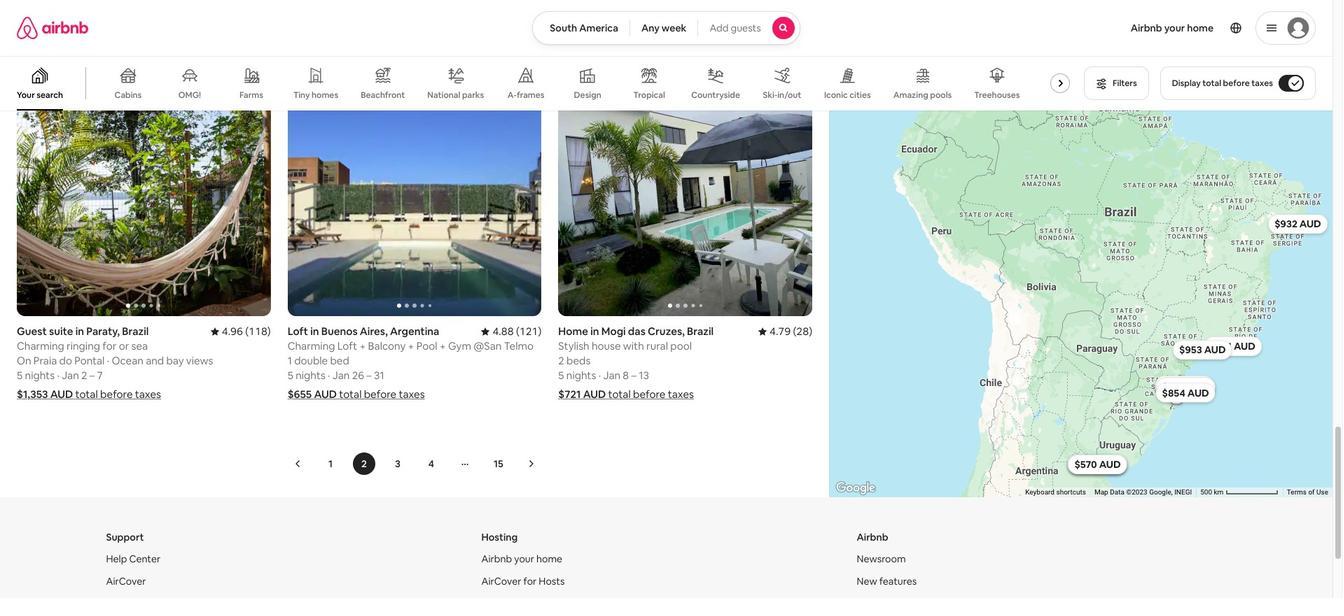 Task type: describe. For each thing, give the bounding box(es) containing it.
$446 aud
[[1073, 458, 1121, 471]]

ringing
[[67, 340, 100, 353]]

pool
[[670, 340, 692, 353]]

brazil inside home in mogi das cruzes, brazil stylish house with rural pool 2 beds 5 nights · jan 8 – 13 $721 aud total before taxes
[[687, 325, 714, 338]]

1 vertical spatial your
[[514, 553, 534, 566]]

parks
[[462, 89, 484, 101]]

new features
[[857, 576, 917, 588]]

4.79 (28)
[[770, 325, 812, 338]]

balcony
[[368, 340, 406, 353]]

none search field containing south america
[[532, 11, 800, 45]]

bay
[[166, 354, 184, 368]]

loft in buenos aires, argentina charming loft + balcony + pool + gym @san telmo 1 double bed 5 nights · jan 26 – 31 $655 aud total before taxes
[[288, 325, 534, 401]]

2 inside the guest suite in paraty, brazil charming ringing for or sea on praia do pontal · ocean and bay views 5 nights · jan 2 – 7 $1,353 aud total before taxes
[[81, 369, 87, 383]]

display total before taxes
[[1172, 78, 1273, 89]]

cruzes,
[[648, 325, 685, 338]]

help center link
[[106, 553, 161, 566]]

and
[[146, 354, 164, 368]]

south america
[[550, 22, 618, 34]]

nights inside loft in buenos aires, argentina charming loft + balcony + pool + gym @san telmo 1 double bed 5 nights · jan 26 – 31 $655 aud total before taxes
[[296, 369, 325, 383]]

new
[[857, 576, 877, 588]]

ski-
[[763, 90, 778, 101]]

$647 aud
[[1074, 459, 1121, 471]]

2 vertical spatial 2
[[361, 458, 367, 471]]

– inside 5 nights · dec 18 – 23 $312 aud $275 aud total before taxes
[[638, 14, 643, 27]]

$790 aud button
[[1156, 378, 1215, 397]]

zoom in image
[[1296, 35, 1307, 46]]

new features link
[[857, 576, 917, 588]]

in for loft in buenos aires, argentina
[[310, 325, 319, 338]]

4.79 out of 5 average rating,  28 reviews image
[[758, 325, 812, 338]]

farms
[[239, 90, 263, 101]]

taxes inside 5 nights · dec 18 – 23 $312 aud $275 aud total before taxes
[[719, 33, 745, 46]]

national
[[427, 89, 460, 101]]

treehouses
[[974, 90, 1020, 101]]

omg!
[[178, 90, 201, 101]]

$275 aud
[[608, 33, 657, 46]]

total inside home in mogi das cruzes, brazil stylish house with rural pool 2 beds 5 nights · jan 8 – 13 $721 aud total before taxes
[[608, 388, 631, 401]]

or
[[119, 340, 129, 353]]

newsroom link
[[857, 553, 906, 566]]

add to wishlist: guest suite in paraty, brazil image
[[243, 86, 260, 103]]

$854 aud
[[1162, 387, 1209, 399]]

(121)
[[516, 325, 542, 338]]

design
[[574, 90, 601, 101]]

$229 aud
[[1074, 459, 1121, 471]]

$876 aud
[[69, 33, 118, 46]]

group for loft in buenos aires, argentina charming loft + balcony + pool + gym @san telmo 1 double bed 5 nights · jan 26 – 31 $655 aud total before taxes
[[288, 75, 542, 317]]

previous image
[[294, 460, 303, 469]]

airbnb your home link inside profile element
[[1122, 13, 1222, 43]]

$229 aud button
[[1068, 455, 1127, 475]]

0 vertical spatial loft
[[288, 325, 308, 338]]

ski-in/out
[[763, 90, 801, 101]]

nights inside "5 nights · jan 30 – feb 4 $956 aud $876 aud"
[[25, 14, 55, 27]]

15 link
[[487, 453, 510, 476]]

$932 aud
[[1274, 218, 1321, 230]]

terms of use link
[[1287, 489, 1328, 497]]

in for home in mogi das cruzes, brazil
[[590, 325, 599, 338]]

add to wishlist: home in mogi das cruzes, brazil image
[[784, 86, 801, 103]]

shortcuts
[[1056, 489, 1086, 497]]

5 inside "5 nights · jan 30 – feb 4 $956 aud $876 aud"
[[17, 14, 23, 27]]

for inside the guest suite in paraty, brazil charming ringing for or sea on praia do pontal · ocean and bay views 5 nights · jan 2 – 7 $1,353 aud total before taxes
[[102, 340, 117, 353]]

any week
[[641, 22, 687, 34]]

1 vertical spatial 4
[[428, 458, 434, 471]]

guest suite in paraty, brazil charming ringing for or sea on praia do pontal · ocean and bay views 5 nights · jan 2 – 7 $1,353 aud total before taxes
[[17, 325, 213, 401]]

beachfront
[[361, 90, 405, 101]]

$1,353 aud
[[17, 388, 73, 401]]

· inside home in mogi das cruzes, brazil stylish house with rural pool 2 beds 5 nights · jan 8 – 13 $721 aud total before taxes
[[599, 369, 601, 383]]

aircover for aircover link
[[106, 576, 146, 588]]

in inside the guest suite in paraty, brazil charming ringing for or sea on praia do pontal · ocean and bay views 5 nights · jan 2 – 7 $1,353 aud total before taxes
[[75, 325, 84, 338]]

data
[[1110, 489, 1125, 497]]

guests
[[731, 22, 761, 34]]

total inside loft in buenos aires, argentina charming loft + balcony + pool + gym @san telmo 1 double bed 5 nights · jan 26 – 31 $655 aud total before taxes
[[339, 388, 362, 401]]

frames
[[517, 90, 545, 101]]

5 nights · dec 18 – 23 $312 aud $275 aud total before taxes
[[558, 14, 745, 46]]

do
[[59, 354, 72, 368]]

jan inside loft in buenos aires, argentina charming loft + balcony + pool + gym @san telmo 1 double bed 5 nights · jan 26 – 31 $655 aud total before taxes
[[333, 369, 350, 383]]

buenos
[[321, 325, 358, 338]]

2 inside home in mogi das cruzes, brazil stylish house with rural pool 2 beds 5 nights · jan 8 – 13 $721 aud total before taxes
[[558, 354, 564, 368]]

before inside home in mogi das cruzes, brazil stylish house with rural pool 2 beds 5 nights · jan 8 – 13 $721 aud total before taxes
[[633, 388, 666, 401]]

cabins
[[115, 90, 142, 101]]

5 nights · jan 30 – feb 4 $956 aud $876 aud
[[17, 14, 130, 46]]

jan inside the guest suite in paraty, brazil charming ringing for or sea on praia do pontal · ocean and bay views 5 nights · jan 2 – 7 $1,353 aud total before taxes
[[62, 369, 79, 383]]

keyboard
[[1025, 489, 1055, 497]]

of
[[1308, 489, 1315, 497]]

hosting
[[481, 532, 518, 544]]

taxes inside home in mogi das cruzes, brazil stylish house with rural pool 2 beds 5 nights · jan 8 – 13 $721 aud total before taxes
[[668, 388, 694, 401]]

$1,140 aud
[[838, 45, 890, 57]]

dec
[[603, 14, 623, 27]]

stylish
[[558, 340, 589, 353]]

1 inside loft in buenos aires, argentina charming loft + balcony + pool + gym @san telmo 1 double bed 5 nights · jan 26 – 31 $655 aud total before taxes
[[288, 354, 292, 368]]

– inside "5 nights · jan 30 – feb 4 $956 aud $876 aud"
[[96, 14, 101, 27]]

features
[[879, 576, 917, 588]]

– inside the guest suite in paraty, brazil charming ringing for or sea on praia do pontal · ocean and bay views 5 nights · jan 2 – 7 $1,353 aud total before taxes
[[89, 369, 95, 383]]

hosts
[[539, 576, 565, 588]]

before inside the guest suite in paraty, brazil charming ringing for or sea on praia do pontal · ocean and bay views 5 nights · jan 2 – 7 $1,353 aud total before taxes
[[100, 388, 133, 401]]

2 link
[[353, 453, 375, 476]]

0 horizontal spatial airbnb your home link
[[481, 553, 562, 566]]

4.96
[[222, 325, 243, 338]]

home
[[558, 325, 588, 338]]

national parks
[[427, 89, 484, 101]]

0 horizontal spatial airbnb your home
[[481, 553, 562, 566]]

$446 aud button
[[1067, 455, 1127, 475]]

$570 aud button
[[1068, 455, 1127, 475]]

nights inside the guest suite in paraty, brazil charming ringing for or sea on praia do pontal · ocean and bay views 5 nights · jan 2 – 7 $1,353 aud total before taxes
[[25, 369, 55, 383]]

2 + from the left
[[408, 340, 414, 353]]

aircover for aircover for hosts
[[481, 576, 521, 588]]

31
[[374, 369, 384, 383]]

use
[[1317, 489, 1328, 497]]

google map
showing 20 stays. region
[[829, 10, 1333, 498]]

any week button
[[630, 11, 698, 45]]

your
[[17, 90, 35, 101]]

suite
[[49, 325, 73, 338]]

keyboard shortcuts button
[[1025, 488, 1086, 498]]

$655 aud
[[288, 388, 337, 401]]

3
[[395, 458, 401, 471]]

pools
[[930, 90, 952, 101]]

$956 aud
[[17, 33, 67, 46]]



Task type: vqa. For each thing, say whether or not it's contained in the screenshot.
'for' in Guest Suite In Paraty, Brazil Charming Ringing For Or Sea On Praia Do Pontal · Ocean And Bay Views 5 Nights · Jan 2 – 7 $1,353 Aud Total Before Taxes
yes



Task type: locate. For each thing, give the bounding box(es) containing it.
1 vertical spatial loft
[[337, 340, 357, 353]]

loft up double
[[288, 325, 308, 338]]

charming
[[17, 340, 64, 353], [288, 340, 335, 353]]

charming inside the guest suite in paraty, brazil charming ringing for or sea on praia do pontal · ocean and bay views 5 nights · jan 2 – 7 $1,353 aud total before taxes
[[17, 340, 64, 353]]

0 vertical spatial 1
[[288, 354, 292, 368]]

group containing national parks
[[0, 56, 1082, 111]]

charming for guest
[[17, 340, 64, 353]]

1 vertical spatial for
[[524, 576, 537, 588]]

1 horizontal spatial for
[[524, 576, 537, 588]]

+ down aires,
[[360, 340, 366, 353]]

add
[[710, 22, 729, 34]]

your inside profile element
[[1164, 22, 1185, 34]]

iconic
[[824, 89, 848, 101]]

0 vertical spatial airbnb your home
[[1131, 22, 1214, 34]]

airbnb your home up aircover for hosts
[[481, 553, 562, 566]]

2 in from the left
[[310, 325, 319, 338]]

4 right the 'feb'
[[124, 14, 130, 27]]

with
[[623, 340, 644, 353]]

5 up $956 aud at the top left of page
[[17, 14, 23, 27]]

0 horizontal spatial charming
[[17, 340, 64, 353]]

amazing
[[893, 90, 928, 101]]

help center
[[106, 553, 161, 566]]

taxes
[[719, 33, 745, 46], [1252, 78, 1273, 89], [135, 388, 161, 401], [399, 388, 425, 401], [668, 388, 694, 401]]

nights inside home in mogi das cruzes, brazil stylish house with rural pool 2 beds 5 nights · jan 8 – 13 $721 aud total before taxes
[[566, 369, 596, 383]]

$1,140 aud button
[[832, 41, 897, 61]]

0 horizontal spatial 4
[[124, 14, 130, 27]]

1 horizontal spatial charming
[[288, 340, 335, 353]]

4.96 out of 5 average rating,  118 reviews image
[[211, 325, 271, 338]]

in up ringing
[[75, 325, 84, 338]]

gym
[[448, 340, 471, 353]]

aircover down hosting
[[481, 576, 521, 588]]

nights down praia
[[25, 369, 55, 383]]

0 vertical spatial airbnb
[[1131, 22, 1162, 34]]

amazing pools
[[893, 90, 952, 101]]

nights up $956 aud at the top left of page
[[25, 14, 55, 27]]

1 horizontal spatial loft
[[337, 340, 357, 353]]

2 down pontal
[[81, 369, 87, 383]]

3 in from the left
[[590, 325, 599, 338]]

home in mogi das cruzes, brazil stylish house with rural pool 2 beds 5 nights · jan 8 – 13 $721 aud total before taxes
[[558, 325, 714, 401]]

for left or
[[102, 340, 117, 353]]

south america button
[[532, 11, 630, 45]]

– left 7
[[89, 369, 95, 383]]

0 vertical spatial for
[[102, 340, 117, 353]]

· right pontal
[[107, 354, 109, 368]]

5 inside loft in buenos aires, argentina charming loft + balcony + pool + gym @san telmo 1 double bed 5 nights · jan 26 – 31 $655 aud total before taxes
[[288, 369, 293, 383]]

airbnb your home link
[[1122, 13, 1222, 43], [481, 553, 562, 566]]

jan down bed
[[333, 369, 350, 383]]

(118)
[[245, 325, 271, 338]]

2 horizontal spatial +
[[440, 340, 446, 353]]

airbnb up newsroom
[[857, 532, 888, 544]]

0 horizontal spatial loft
[[288, 325, 308, 338]]

4.88
[[493, 325, 514, 338]]

0 horizontal spatial in
[[75, 325, 84, 338]]

1 left double
[[288, 354, 292, 368]]

5 up "$721 aud"
[[558, 369, 564, 383]]

1 vertical spatial airbnb your home
[[481, 553, 562, 566]]

1 vertical spatial airbnb
[[857, 532, 888, 544]]

taxes inside loft in buenos aires, argentina charming loft + balcony + pool + gym @san telmo 1 double bed 5 nights · jan 26 – 31 $655 aud total before taxes
[[399, 388, 425, 401]]

in up house
[[590, 325, 599, 338]]

das
[[628, 325, 646, 338]]

$647 aud button
[[1068, 455, 1127, 475]]

paraty,
[[86, 325, 120, 338]]

total inside the guest suite in paraty, brazil charming ringing for or sea on praia do pontal · ocean and bay views 5 nights · jan 2 – 7 $1,353 aud total before taxes
[[75, 388, 98, 401]]

0 horizontal spatial airbnb
[[481, 553, 512, 566]]

…
[[461, 456, 469, 469]]

america
[[579, 22, 618, 34]]

· inside loft in buenos aires, argentina charming loft + balcony + pool + gym @san telmo 1 double bed 5 nights · jan 26 – 31 $655 aud total before taxes
[[328, 369, 330, 383]]

airbnb your home link up aircover for hosts
[[481, 553, 562, 566]]

0 horizontal spatial 1
[[288, 354, 292, 368]]

your up aircover for hosts
[[514, 553, 534, 566]]

total inside 5 nights · dec 18 – 23 $312 aud $275 aud total before taxes
[[660, 33, 682, 46]]

group for home in mogi das cruzes, brazil stylish house with rural pool 2 beds 5 nights · jan 8 – 13 $721 aud total before taxes
[[558, 75, 812, 317]]

google image
[[833, 480, 879, 498]]

south
[[550, 22, 577, 34]]

$953 aud
[[1179, 344, 1226, 356]]

2 horizontal spatial in
[[590, 325, 599, 338]]

1 charming from the left
[[17, 340, 64, 353]]

1 brazil from the left
[[122, 325, 149, 338]]

nights up $312 aud on the left top of the page
[[566, 14, 596, 27]]

0 horizontal spatial +
[[360, 340, 366, 353]]

jan
[[62, 14, 79, 27], [62, 369, 79, 383], [333, 369, 350, 383], [603, 369, 621, 383]]

home up display
[[1187, 22, 1214, 34]]

loft
[[288, 325, 308, 338], [337, 340, 357, 353]]

2
[[558, 354, 564, 368], [81, 369, 87, 383], [361, 458, 367, 471]]

1 horizontal spatial 2
[[361, 458, 367, 471]]

charming up praia
[[17, 340, 64, 353]]

in/out
[[778, 90, 801, 101]]

500
[[1200, 489, 1212, 497]]

aircover down 'help center'
[[106, 576, 146, 588]]

1 right previous icon
[[328, 458, 333, 471]]

0 horizontal spatial for
[[102, 340, 117, 353]]

5 up $312 aud on the left top of the page
[[558, 14, 564, 27]]

2 brazil from the left
[[687, 325, 714, 338]]

airbnb your home inside profile element
[[1131, 22, 1214, 34]]

2 left beds
[[558, 354, 564, 368]]

sea
[[131, 340, 148, 353]]

your search
[[17, 90, 63, 101]]

26
[[352, 369, 364, 383]]

$451 aud
[[1210, 340, 1255, 353]]

brazil up sea
[[122, 325, 149, 338]]

tiny homes
[[293, 90, 338, 101]]

charming up double
[[288, 340, 335, 353]]

ocean
[[112, 354, 143, 368]]

500 km
[[1200, 489, 1225, 497]]

countryside
[[691, 90, 740, 101]]

2 right 1 link
[[361, 458, 367, 471]]

group for guest suite in paraty, brazil charming ringing for or sea on praia do pontal · ocean and bay views 5 nights · jan 2 – 7 $1,353 aud total before taxes
[[17, 75, 271, 317]]

· up "$721 aud"
[[599, 369, 601, 383]]

add to wishlist: loft in buenos aires, argentina image
[[514, 86, 530, 103]]

+ right pool
[[440, 340, 446, 353]]

in left buenos
[[310, 325, 319, 338]]

aires,
[[360, 325, 388, 338]]

5 inside the guest suite in paraty, brazil charming ringing for or sea on praia do pontal · ocean and bay views 5 nights · jan 2 – 7 $1,353 aud total before taxes
[[17, 369, 23, 383]]

display
[[1172, 78, 1201, 89]]

$876 aud button
[[69, 33, 206, 46]]

15
[[494, 458, 503, 471]]

1 horizontal spatial 4
[[428, 458, 434, 471]]

charming for loft
[[288, 340, 335, 353]]

1 horizontal spatial 1
[[328, 458, 333, 471]]

before inside loft in buenos aires, argentina charming loft + balcony + pool + gym @san telmo 1 double bed 5 nights · jan 26 – 31 $655 aud total before taxes
[[364, 388, 396, 401]]

keyboard shortcuts
[[1025, 489, 1086, 497]]

0 horizontal spatial your
[[514, 553, 534, 566]]

nights inside 5 nights · dec 18 – 23 $312 aud $275 aud total before taxes
[[566, 14, 596, 27]]

jan inside home in mogi das cruzes, brazil stylish house with rural pool 2 beds 5 nights · jan 8 – 13 $721 aud total before taxes
[[603, 369, 621, 383]]

0 horizontal spatial home
[[536, 553, 562, 566]]

1 vertical spatial airbnb your home link
[[481, 553, 562, 566]]

– inside loft in buenos aires, argentina charming loft + balcony + pool + gym @san telmo 1 double bed 5 nights · jan 26 – 31 $655 aud total before taxes
[[366, 369, 372, 383]]

2 horizontal spatial airbnb
[[1131, 22, 1162, 34]]

13
[[639, 369, 649, 383]]

· inside 5 nights · dec 18 – 23 $312 aud $275 aud total before taxes
[[599, 14, 601, 27]]

brazil up pool
[[687, 325, 714, 338]]

home
[[1187, 22, 1214, 34], [536, 553, 562, 566]]

inegi
[[1175, 489, 1192, 497]]

nights down beds
[[566, 369, 596, 383]]

2 horizontal spatial 2
[[558, 354, 564, 368]]

1 horizontal spatial in
[[310, 325, 319, 338]]

$790 aud
[[1162, 381, 1209, 394]]

aircover for hosts link
[[481, 576, 565, 588]]

None search field
[[532, 11, 800, 45]]

0 horizontal spatial 2
[[81, 369, 87, 383]]

1 horizontal spatial aircover
[[481, 576, 521, 588]]

profile element
[[817, 0, 1316, 56]]

jan left '8'
[[603, 369, 621, 383]]

0 horizontal spatial aircover
[[106, 576, 146, 588]]

airbnb
[[1131, 22, 1162, 34], [857, 532, 888, 544], [481, 553, 512, 566]]

1 + from the left
[[360, 340, 366, 353]]

airbnb up filters at the top right
[[1131, 22, 1162, 34]]

on
[[17, 354, 31, 368]]

1 vertical spatial 1
[[328, 458, 333, 471]]

in inside loft in buenos aires, argentina charming loft + balcony + pool + gym @san telmo 1 double bed 5 nights · jan 26 – 31 $655 aud total before taxes
[[310, 325, 319, 338]]

2 vertical spatial airbnb
[[481, 553, 512, 566]]

jan inside "5 nights · jan 30 – feb 4 $956 aud $876 aud"
[[62, 14, 79, 27]]

2 charming from the left
[[288, 340, 335, 353]]

next image
[[527, 460, 535, 469]]

airbnb down hosting
[[481, 553, 512, 566]]

before inside 5 nights · dec 18 – 23 $312 aud $275 aud total before taxes
[[684, 33, 717, 46]]

1 link
[[319, 453, 342, 476]]

cities
[[850, 89, 871, 101]]

your up display
[[1164, 22, 1185, 34]]

in inside home in mogi das cruzes, brazil stylish house with rural pool 2 beds 5 nights · jan 8 – 13 $721 aud total before taxes
[[590, 325, 599, 338]]

jan left 30
[[62, 14, 79, 27]]

mogi
[[601, 325, 626, 338]]

zoom out image
[[1296, 64, 1307, 75]]

· up $956 aud at the top left of page
[[57, 14, 59, 27]]

0 vertical spatial 4
[[124, 14, 130, 27]]

airbnb inside profile element
[[1131, 22, 1162, 34]]

brazil inside the guest suite in paraty, brazil charming ringing for or sea on praia do pontal · ocean and bay views 5 nights · jan 2 – 7 $1,353 aud total before taxes
[[122, 325, 149, 338]]

1 horizontal spatial brazil
[[687, 325, 714, 338]]

for left the hosts
[[524, 576, 537, 588]]

map data ©2023 google, inegi
[[1095, 489, 1192, 497]]

airbnb your home up display
[[1131, 22, 1214, 34]]

argentina
[[390, 325, 439, 338]]

0 horizontal spatial brazil
[[122, 325, 149, 338]]

$451 aud button
[[1204, 337, 1261, 356]]

nights
[[25, 14, 55, 27], [566, 14, 596, 27], [25, 369, 55, 383], [296, 369, 325, 383], [566, 369, 596, 383]]

in
[[75, 325, 84, 338], [310, 325, 319, 338], [590, 325, 599, 338]]

1 aircover from the left
[[106, 576, 146, 588]]

loft up bed
[[337, 340, 357, 353]]

1 in from the left
[[75, 325, 84, 338]]

airbnb your home
[[1131, 22, 1214, 34], [481, 553, 562, 566]]

1 horizontal spatial airbnb your home link
[[1122, 13, 1222, 43]]

23
[[646, 14, 657, 27]]

4 right 3 link
[[428, 458, 434, 471]]

rural
[[646, 340, 668, 353]]

0 vertical spatial your
[[1164, 22, 1185, 34]]

4.88 (121)
[[493, 325, 542, 338]]

5 inside 5 nights · dec 18 – 23 $312 aud $275 aud total before taxes
[[558, 14, 564, 27]]

homes
[[312, 90, 338, 101]]

before
[[684, 33, 717, 46], [1223, 78, 1250, 89], [100, 388, 133, 401], [364, 388, 396, 401], [633, 388, 666, 401]]

+ down argentina
[[408, 340, 414, 353]]

· inside "5 nights · jan 30 – feb 4 $956 aud $876 aud"
[[57, 14, 59, 27]]

4 inside "5 nights · jan 30 – feb 4 $956 aud $876 aud"
[[124, 14, 130, 27]]

a-
[[508, 90, 517, 101]]

0 vertical spatial home
[[1187, 22, 1214, 34]]

nights down double
[[296, 369, 325, 383]]

5 down 'on'
[[17, 369, 23, 383]]

add guests button
[[698, 11, 800, 45]]

4.79
[[770, 325, 791, 338]]

· left dec
[[599, 14, 601, 27]]

0 vertical spatial airbnb your home link
[[1122, 13, 1222, 43]]

group
[[0, 56, 1082, 111], [17, 75, 271, 317], [288, 75, 542, 317], [558, 75, 812, 317]]

house
[[592, 340, 621, 353]]

add guests
[[710, 22, 761, 34]]

– right 30
[[96, 14, 101, 27]]

1 horizontal spatial airbnb
[[857, 532, 888, 544]]

jan down do
[[62, 369, 79, 383]]

1 horizontal spatial home
[[1187, 22, 1214, 34]]

@san
[[474, 340, 502, 353]]

1 horizontal spatial your
[[1164, 22, 1185, 34]]

home inside "link"
[[1187, 22, 1214, 34]]

aircover
[[106, 576, 146, 588], [481, 576, 521, 588]]

– right 18
[[638, 14, 643, 27]]

1 horizontal spatial airbnb your home
[[1131, 22, 1214, 34]]

2 aircover from the left
[[481, 576, 521, 588]]

beds
[[567, 354, 591, 368]]

total
[[660, 33, 682, 46], [1203, 78, 1221, 89], [75, 388, 98, 401], [339, 388, 362, 401], [608, 388, 631, 401]]

help
[[106, 553, 127, 566]]

5 up "$655 aud"
[[288, 369, 293, 383]]

– right '8'
[[631, 369, 637, 383]]

$953 aud button
[[1173, 340, 1232, 360]]

airbnb your home link up display
[[1122, 13, 1222, 43]]

home up the hosts
[[536, 553, 562, 566]]

5 inside home in mogi das cruzes, brazil stylish house with rural pool 2 beds 5 nights · jan 8 – 13 $721 aud total before taxes
[[558, 369, 564, 383]]

· down do
[[57, 369, 59, 383]]

1 vertical spatial home
[[536, 553, 562, 566]]

terms of use
[[1287, 489, 1328, 497]]

0 vertical spatial 2
[[558, 354, 564, 368]]

– inside home in mogi das cruzes, brazil stylish house with rural pool 2 beds 5 nights · jan 8 – 13 $721 aud total before taxes
[[631, 369, 637, 383]]

· down bed
[[328, 369, 330, 383]]

taxes inside the guest suite in paraty, brazil charming ringing for or sea on praia do pontal · ocean and bay views 5 nights · jan 2 – 7 $1,353 aud total before taxes
[[135, 388, 161, 401]]

1 vertical spatial 2
[[81, 369, 87, 383]]

3 + from the left
[[440, 340, 446, 353]]

support
[[106, 532, 144, 544]]

4.88 out of 5 average rating,  121 reviews image
[[481, 325, 542, 338]]

– left 31
[[366, 369, 372, 383]]

1 horizontal spatial +
[[408, 340, 414, 353]]

map
[[1095, 489, 1108, 497]]

charming inside loft in buenos aires, argentina charming loft + balcony + pool + gym @san telmo 1 double bed 5 nights · jan 26 – 31 $655 aud total before taxes
[[288, 340, 335, 353]]



